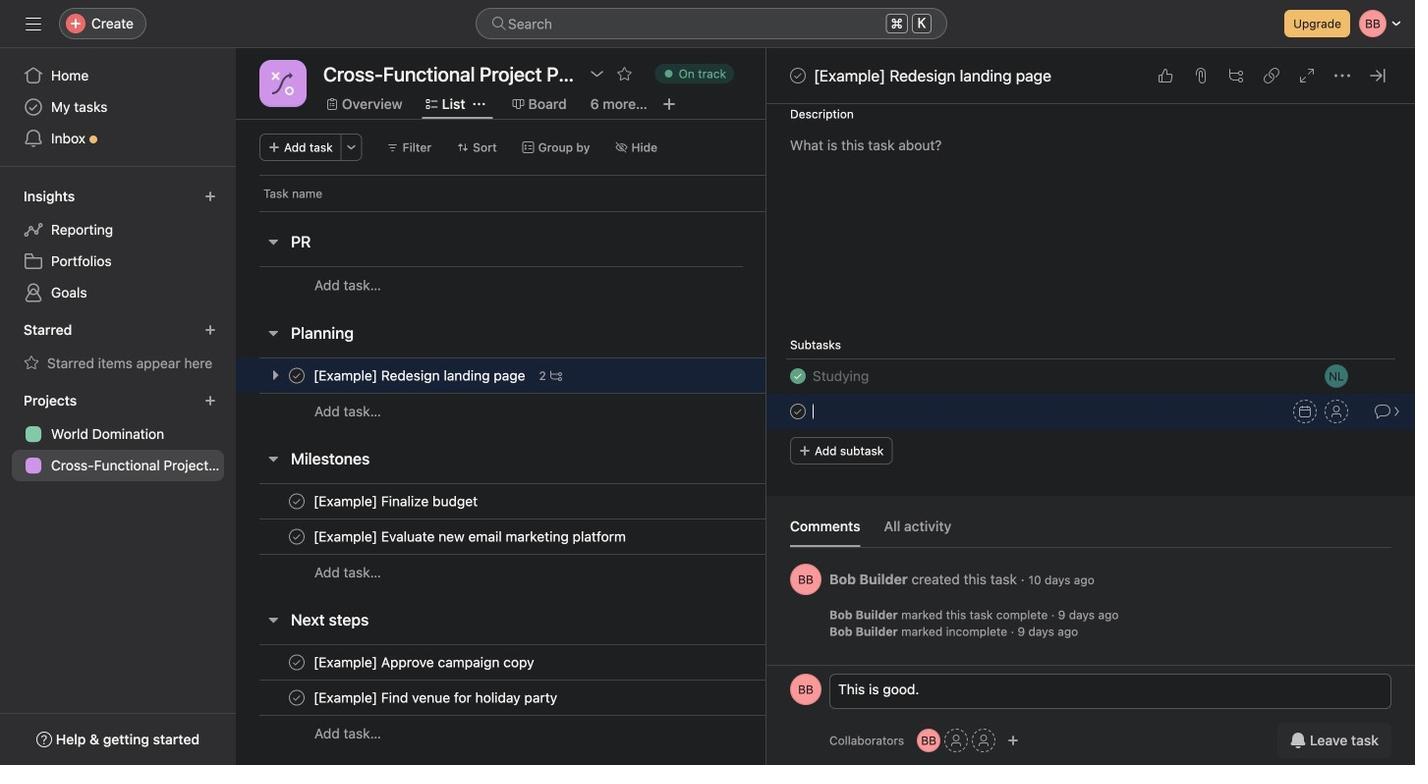 Task type: vqa. For each thing, say whether or not it's contained in the screenshot.
bottom Mark complete icon
yes



Task type: locate. For each thing, give the bounding box(es) containing it.
attachments: add a file to this task, [example] redesign landing page image
[[1193, 68, 1209, 84]]

[example] find venue for holiday party cell
[[236, 680, 767, 717]]

mark complete image inside [example] evaluate new email marketing platform cell
[[285, 525, 309, 549]]

add or remove collaborators image
[[917, 729, 941, 753], [1008, 735, 1019, 747]]

1 vertical spatial collapse task list for this group image
[[265, 325, 281, 341]]

2 vertical spatial task name text field
[[310, 689, 563, 708]]

0 vertical spatial open user profile image
[[790, 564, 822, 596]]

task name text field inside [example] find venue for holiday party cell
[[310, 689, 563, 708]]

task name text field for mark complete image
[[310, 527, 632, 547]]

2 collapse task list for this group image from the top
[[265, 325, 281, 341]]

mark complete checkbox for [example] evaluate new email marketing platform cell on the bottom
[[285, 525, 309, 549]]

list item
[[767, 359, 1415, 394], [767, 394, 1415, 430]]

task name text field inside [example] finalize budget cell
[[310, 492, 484, 512]]

new project or portfolio image
[[204, 395, 216, 407]]

collapse task list for this group image
[[265, 612, 281, 628]]

header milestones tree grid
[[236, 484, 956, 591]]

Task name text field
[[310, 366, 531, 386], [310, 653, 540, 673]]

mark complete image inside [example] redesign landing page cell
[[285, 364, 309, 388]]

row
[[236, 175, 839, 211], [259, 210, 767, 212], [236, 266, 956, 304], [236, 393, 956, 430], [236, 484, 956, 520], [236, 519, 956, 555], [236, 554, 956, 591], [236, 645, 956, 681], [236, 680, 956, 717], [236, 716, 956, 752]]

0 vertical spatial task name text field
[[310, 366, 531, 386]]

task name text field inside [example] approve campaign copy cell
[[310, 653, 540, 673]]

mark complete checkbox inside [example] evaluate new email marketing platform cell
[[285, 525, 309, 549]]

1 collapse task list for this group image from the top
[[265, 234, 281, 250]]

Mark complete checkbox
[[786, 400, 810, 424], [285, 651, 309, 675]]

0 vertical spatial task name text field
[[310, 492, 484, 512]]

add tab image
[[661, 96, 677, 112]]

add subtask image
[[1229, 68, 1244, 84]]

Search tasks, projects, and more text field
[[476, 8, 948, 39]]

1 vertical spatial task name text field
[[813, 401, 877, 423]]

mark complete checkbox for [example] finalize budget cell
[[285, 490, 309, 514]]

mark complete image
[[786, 64, 810, 87], [285, 364, 309, 388], [786, 400, 810, 424], [285, 525, 309, 549], [285, 651, 309, 675], [285, 687, 309, 710]]

1 task name text field from the top
[[310, 366, 531, 386]]

2 list item from the top
[[767, 394, 1415, 430]]

Task Name text field
[[813, 366, 869, 387], [813, 401, 877, 423]]

1 task name text field from the top
[[310, 492, 484, 512]]

mark complete checkbox inside [example] find venue for holiday party cell
[[285, 687, 309, 710]]

tab list
[[790, 516, 1392, 548]]

2 task name text field from the top
[[310, 527, 632, 547]]

collapse task list for this group image for header milestones tree grid
[[265, 451, 281, 467]]

edit comment document
[[831, 679, 1391, 722]]

0 vertical spatial collapse task list for this group image
[[265, 234, 281, 250]]

0 horizontal spatial mark complete checkbox
[[285, 651, 309, 675]]

main content
[[767, 0, 1415, 665]]

2 task name text field from the top
[[310, 653, 540, 673]]

None text field
[[318, 56, 579, 91]]

2 open user profile image from the top
[[790, 674, 822, 706]]

1 vertical spatial task name text field
[[310, 653, 540, 673]]

mark complete image inside [example] approve campaign copy cell
[[285, 651, 309, 675]]

Task name text field
[[310, 492, 484, 512], [310, 527, 632, 547], [310, 689, 563, 708]]

Mark complete checkbox
[[786, 64, 810, 87], [285, 364, 309, 388], [285, 490, 309, 514], [285, 525, 309, 549], [285, 687, 309, 710]]

1 horizontal spatial add or remove collaborators image
[[1008, 735, 1019, 747]]

3 collapse task list for this group image from the top
[[265, 451, 281, 467]]

line_and_symbols image
[[271, 72, 295, 95]]

open user profile image
[[790, 564, 822, 596], [790, 674, 822, 706]]

3 task name text field from the top
[[310, 689, 563, 708]]

0 vertical spatial task name text field
[[813, 366, 869, 387]]

2 vertical spatial collapse task list for this group image
[[265, 451, 281, 467]]

collapse task list for this group image
[[265, 234, 281, 250], [265, 325, 281, 341], [265, 451, 281, 467]]

1 vertical spatial open user profile image
[[790, 674, 822, 706]]

task name text field inside [example] evaluate new email marketing platform cell
[[310, 527, 632, 547]]

tab actions image
[[473, 98, 485, 110]]

full screen image
[[1299, 68, 1315, 84]]

0 vertical spatial mark complete checkbox
[[786, 400, 810, 424]]

[example] finalize budget cell
[[236, 484, 767, 520]]

hide sidebar image
[[26, 16, 41, 31]]

1 horizontal spatial mark complete checkbox
[[786, 400, 810, 424]]

None field
[[476, 8, 948, 39]]

more actions image
[[346, 142, 357, 153]]

1 open user profile image from the top
[[790, 564, 822, 596]]

1 vertical spatial mark complete checkbox
[[285, 651, 309, 675]]

mark complete checkbox inside [example] finalize budget cell
[[285, 490, 309, 514]]

1 vertical spatial task name text field
[[310, 527, 632, 547]]



Task type: describe. For each thing, give the bounding box(es) containing it.
2 subtasks image
[[550, 370, 562, 382]]

[example] approve campaign copy cell
[[236, 645, 767, 681]]

more actions for this task image
[[1335, 68, 1350, 84]]

task name text field inside [example] redesign landing page cell
[[310, 366, 531, 386]]

add items to starred image
[[204, 324, 216, 336]]

0 horizontal spatial add or remove collaborators image
[[917, 729, 941, 753]]

projects element
[[0, 383, 236, 486]]

close details image
[[1370, 68, 1386, 84]]

mark complete image inside [example] find venue for holiday party cell
[[285, 687, 309, 710]]

copy task link image
[[1264, 68, 1280, 84]]

insights element
[[0, 179, 236, 313]]

mark complete image
[[285, 490, 309, 514]]

show options image
[[589, 66, 605, 82]]

toggle assignee popover image
[[1325, 365, 1349, 388]]

1 task name text field from the top
[[813, 366, 869, 387]]

tab list inside [example] redesign landing page dialog
[[790, 516, 1392, 548]]

starred element
[[0, 313, 236, 383]]

mark complete checkbox inside [example] approve campaign copy cell
[[285, 651, 309, 675]]

new insights image
[[204, 191, 216, 202]]

header next steps tree grid
[[236, 645, 956, 752]]

0 likes. click to like this task image
[[1158, 68, 1174, 84]]

[example] evaluate new email marketing platform cell
[[236, 519, 767, 555]]

mark complete checkbox inside [example] redesign landing page cell
[[285, 364, 309, 388]]

add to starred image
[[617, 66, 633, 82]]

mark complete checkbox for [example] find venue for holiday party cell
[[285, 687, 309, 710]]

2 task name text field from the top
[[813, 401, 877, 423]]

header planning tree grid
[[236, 358, 956, 430]]

expand subtask list for the task [example] redesign landing page image
[[267, 368, 283, 383]]

global element
[[0, 48, 236, 166]]

collapse task list for this group image for header planning 'tree grid'
[[265, 325, 281, 341]]

completed image
[[786, 365, 810, 388]]

task name text field for mark complete icon in the [example] approve campaign copy cell
[[310, 689, 563, 708]]

Completed checkbox
[[786, 365, 810, 388]]

[example] redesign landing page dialog
[[767, 0, 1415, 766]]

mark complete checkbox inside list item
[[786, 400, 810, 424]]

1 list item from the top
[[767, 359, 1415, 394]]

[example] redesign landing page cell
[[236, 358, 767, 394]]



